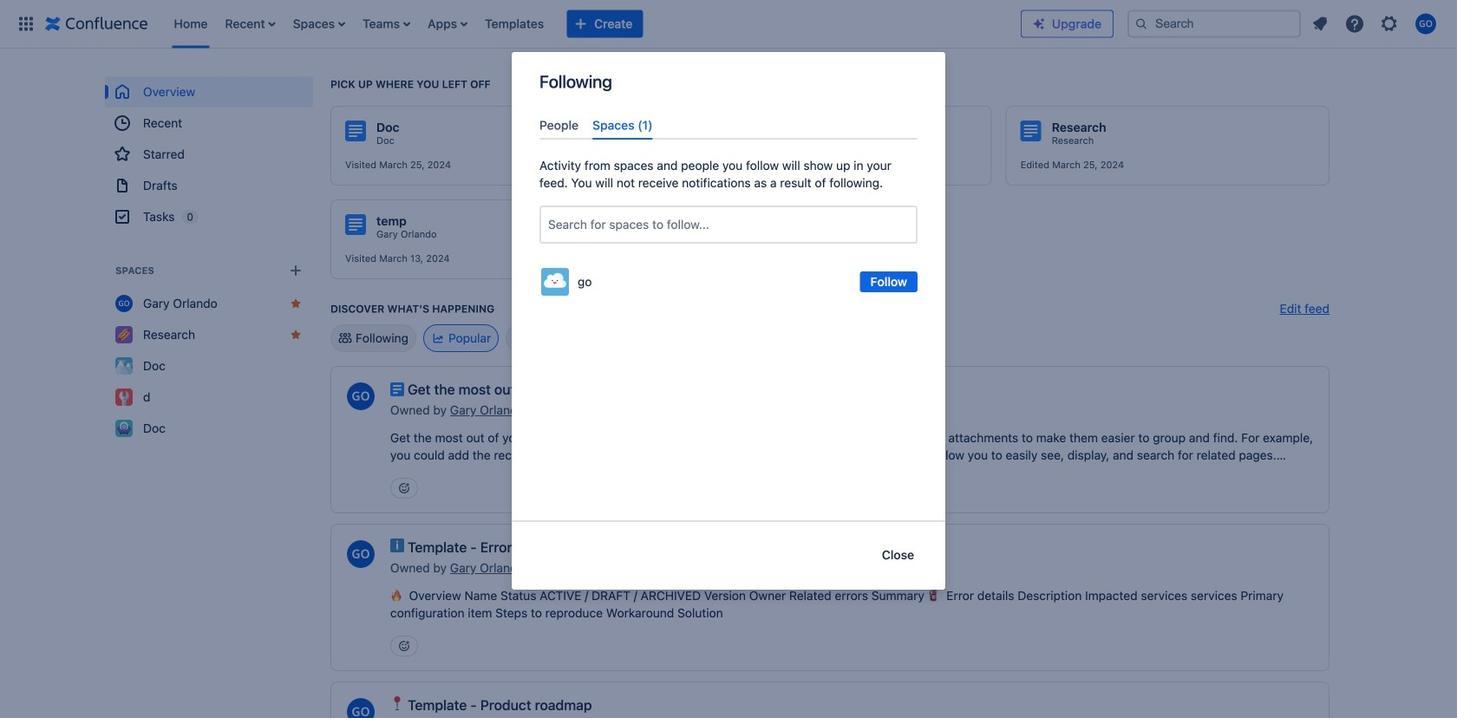 Task type: describe. For each thing, give the bounding box(es) containing it.
0 horizontal spatial list
[[165, 0, 1021, 48]]

2 unstar this space image from the top
[[289, 328, 303, 342]]

1 list item from the left
[[220, 0, 281, 48]]

settings icon image
[[1380, 13, 1401, 34]]

2 list item from the left
[[358, 0, 416, 48]]



Task type: locate. For each thing, give the bounding box(es) containing it.
None search field
[[1128, 10, 1302, 38]]

search image
[[1135, 17, 1149, 31]]

1 unstar this space image from the top
[[289, 297, 303, 311]]

1 vertical spatial unstar this space image
[[289, 328, 303, 342]]

create a space image
[[285, 260, 306, 281]]

tab list
[[533, 111, 925, 140]]

banner
[[0, 0, 1458, 49]]

:round_pushpin: image
[[390, 697, 404, 711]]

:information_source: image
[[390, 539, 404, 553], [390, 539, 404, 553]]

list item
[[220, 0, 281, 48], [358, 0, 416, 48]]

list
[[165, 0, 1021, 48], [1305, 8, 1447, 39]]

group
[[105, 76, 313, 233]]

1 horizontal spatial list
[[1305, 8, 1447, 39]]

premium image
[[1033, 17, 1047, 31]]

0 vertical spatial unstar this space image
[[289, 297, 303, 311]]

None text field
[[548, 216, 552, 234]]

:round_pushpin: image
[[390, 697, 404, 711]]

unstar this space image
[[289, 297, 303, 311], [289, 328, 303, 342]]

global element
[[10, 0, 1021, 48]]

1 horizontal spatial list item
[[358, 0, 416, 48]]

Search field
[[1128, 10, 1302, 38]]

0 horizontal spatial list item
[[220, 0, 281, 48]]

dialog
[[512, 52, 946, 590]]

confluence image
[[45, 13, 148, 34], [45, 13, 148, 34]]



Task type: vqa. For each thing, say whether or not it's contained in the screenshot.
heading
no



